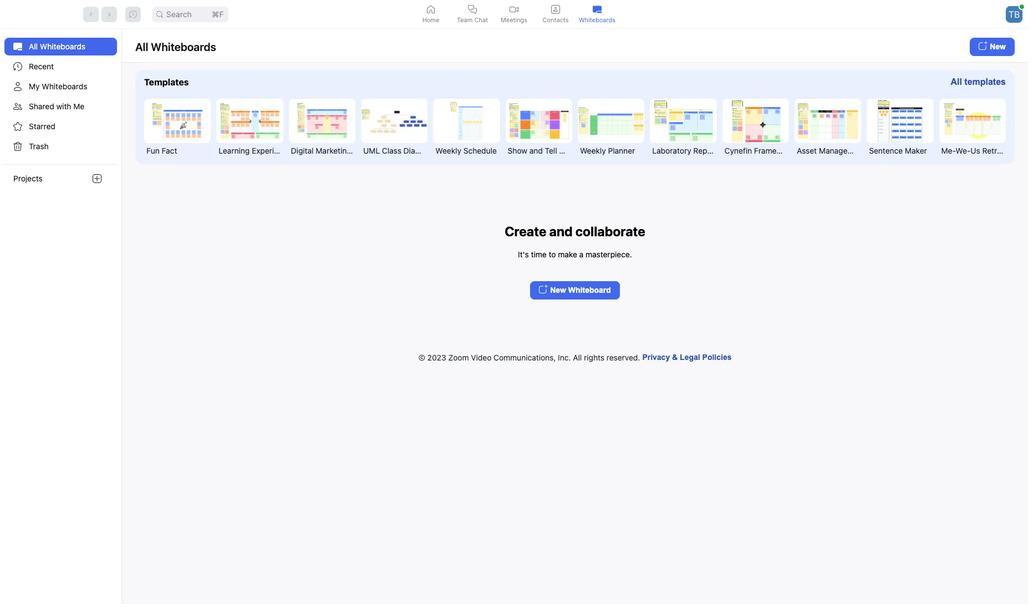 Task type: locate. For each thing, give the bounding box(es) containing it.
online image
[[1020, 4, 1025, 9]]

profile contact image
[[551, 5, 560, 14]]

meetings button
[[493, 0, 535, 28]]

contacts button
[[535, 0, 577, 28]]

whiteboard small image
[[593, 5, 602, 14]]

tab list
[[410, 0, 618, 28]]

home button
[[410, 0, 452, 28]]

team chat
[[457, 16, 488, 24]]

video on image
[[510, 5, 519, 14]]

video on image
[[510, 5, 519, 14]]

team
[[457, 16, 473, 24]]

team chat button
[[452, 0, 493, 28]]

home small image
[[427, 5, 435, 14]]

online image
[[1020, 4, 1025, 9]]

team chat image
[[468, 5, 477, 14]]

chat
[[475, 16, 488, 24]]

magnifier image
[[156, 11, 163, 17], [156, 11, 163, 17]]



Task type: describe. For each thing, give the bounding box(es) containing it.
profile contact image
[[551, 5, 560, 14]]

home small image
[[427, 5, 435, 14]]

contacts
[[543, 16, 569, 24]]

tb
[[1009, 9, 1020, 20]]

whiteboard small image
[[593, 5, 602, 14]]

team chat image
[[468, 5, 477, 14]]

home
[[423, 16, 440, 24]]

whiteboards button
[[577, 0, 618, 28]]

whiteboards
[[579, 16, 616, 24]]

⌘f
[[212, 9, 224, 19]]

tab list containing home
[[410, 0, 618, 28]]

meetings
[[501, 16, 528, 24]]

search
[[166, 9, 192, 19]]



Task type: vqa. For each thing, say whether or not it's contained in the screenshot.
APPS tree item
no



